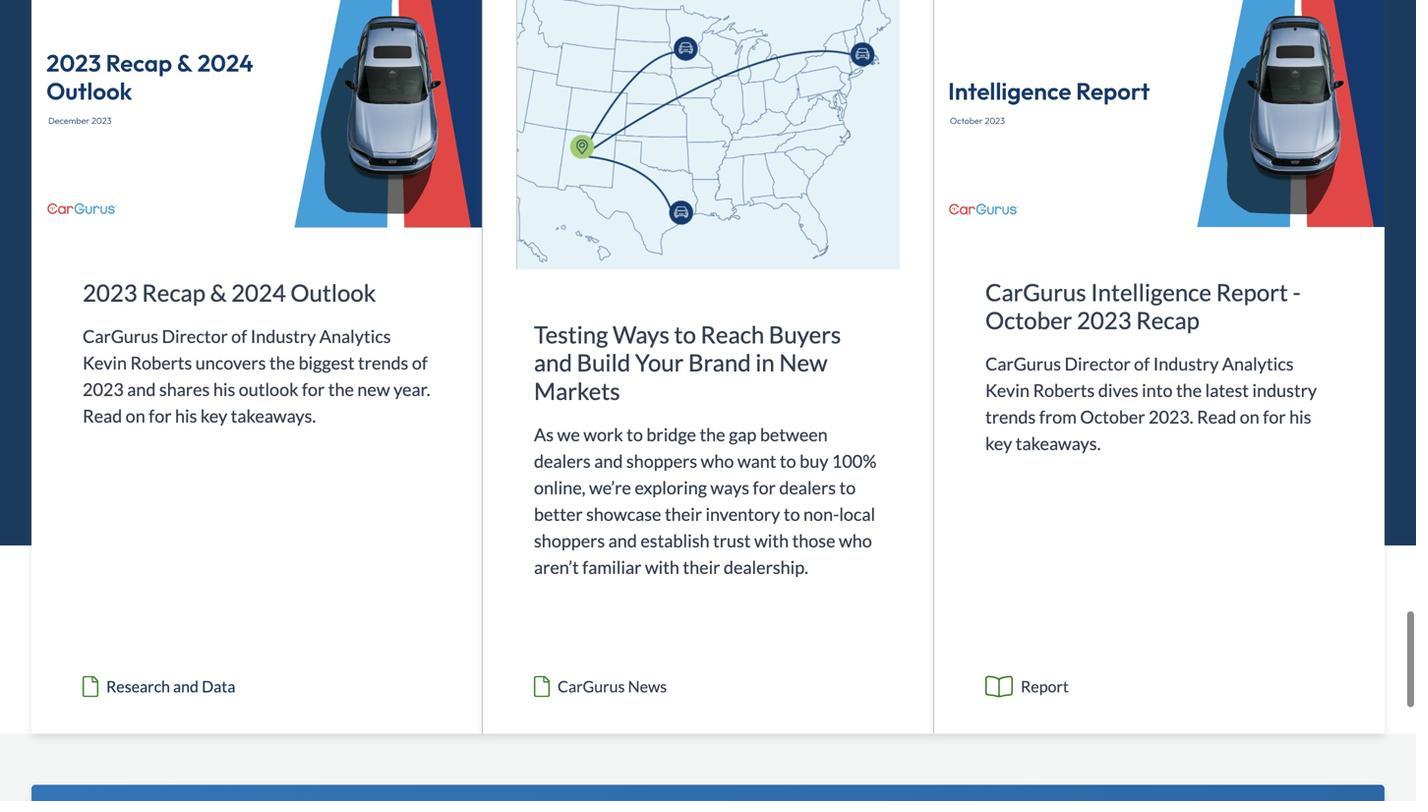 Task type: describe. For each thing, give the bounding box(es) containing it.
and down showcase on the left bottom of the page
[[608, 530, 637, 551]]

we're
[[589, 477, 631, 498]]

the inside cargurus director of industry analytics kevin roberts dives into the latest industry trends from october 2023. read on for his key takeaways.
[[1176, 380, 1202, 401]]

and inside testing ways to reach buyers and build your brand in new markets
[[534, 349, 572, 377]]

bridge
[[646, 424, 696, 445]]

kevin for cargurus intelligence report - october 2023 recap
[[985, 380, 1030, 401]]

familiar
[[582, 556, 641, 578]]

outlook
[[290, 279, 376, 307]]

0 horizontal spatial recap
[[142, 279, 205, 307]]

of for outlook
[[231, 326, 247, 347]]

to right work
[[627, 424, 643, 445]]

on inside cargurus director of industry analytics kevin roberts uncovers the biggest trends of 2023 and shares his outlook for the new year. read on for his key takeaways.
[[126, 405, 145, 427]]

ways
[[613, 320, 670, 348]]

testing
[[534, 320, 608, 348]]

to inside testing ways to reach buyers and build your brand in new markets
[[674, 320, 696, 348]]

research
[[106, 677, 170, 696]]

october inside cargurus intelligence report - october 2023 recap
[[985, 307, 1072, 335]]

as we work to bridge the gap between dealers and shoppers who want to buy 100% online, we're exploring ways for dealers to better showcase their inventory to non-local shoppers and establish trust with those who aren't familiar with their dealership.
[[534, 424, 877, 578]]

your
[[635, 349, 684, 377]]

between
[[760, 424, 828, 445]]

cargurus director of industry analytics kevin roberts uncovers the biggest trends of 2023 and shares his outlook for the new year. read on for his key takeaways.
[[83, 326, 430, 427]]

his inside cargurus director of industry analytics kevin roberts dives into the latest industry trends from october 2023. read on for his key takeaways.
[[1289, 406, 1311, 428]]

1 horizontal spatial his
[[213, 379, 235, 400]]

2023 inside cargurus intelligence report - october 2023 recap
[[1077, 307, 1131, 335]]

cargurus intelligence report - october 2023 recap
[[985, 278, 1301, 335]]

showcase
[[586, 503, 661, 525]]

inventory
[[705, 503, 780, 525]]

takeaways. inside cargurus director of industry analytics kevin roberts dives into the latest industry trends from october 2023. read on for his key takeaways.
[[1016, 433, 1101, 454]]

want
[[737, 450, 776, 472]]

as
[[534, 424, 554, 445]]

director for recap
[[162, 326, 228, 347]]

brand
[[688, 349, 751, 377]]

into
[[1142, 380, 1173, 401]]

latest
[[1205, 380, 1249, 401]]

analytics for 2023 recap & 2024 outlook
[[319, 326, 391, 347]]

and left data
[[173, 677, 199, 696]]

1 vertical spatial dealers
[[779, 477, 836, 498]]

to down 100%
[[839, 477, 856, 498]]

0 horizontal spatial report
[[1021, 677, 1069, 696]]

on inside cargurus director of industry analytics kevin roberts dives into the latest industry trends from october 2023. read on for his key takeaways.
[[1240, 406, 1259, 428]]

1 horizontal spatial who
[[839, 530, 872, 551]]

research and data
[[106, 677, 235, 696]]

outlook
[[239, 379, 298, 400]]

intelligence
[[1091, 278, 1211, 306]]

read inside cargurus director of industry analytics kevin roberts dives into the latest industry trends from october 2023. read on for his key takeaways.
[[1197, 406, 1236, 428]]

build
[[577, 349, 630, 377]]

image to illustrate article content image for &
[[31, 0, 482, 228]]

key inside cargurus director of industry analytics kevin roberts uncovers the biggest trends of 2023 and shares his outlook for the new year. read on for his key takeaways.
[[200, 405, 227, 427]]

trust
[[713, 530, 751, 551]]

for inside as we work to bridge the gap between dealers and shoppers who want to buy 100% online, we're exploring ways for dealers to better showcase their inventory to non-local shoppers and establish trust with those who aren't familiar with their dealership.
[[753, 477, 776, 498]]

0 horizontal spatial shoppers
[[534, 530, 605, 551]]

year.
[[393, 379, 430, 400]]

1 horizontal spatial with
[[754, 530, 789, 551]]

cargurus director of industry analytics kevin roberts dives into the latest industry trends from october 2023. read on for his key takeaways.
[[985, 353, 1317, 454]]

to left buy
[[780, 450, 796, 472]]

2023.
[[1149, 406, 1193, 428]]

director for intelligence
[[1064, 353, 1131, 375]]

in
[[755, 349, 775, 377]]

the up outlook
[[269, 352, 295, 374]]

cargurus for cargurus director of industry analytics kevin roberts dives into the latest industry trends from october 2023. read on for his key takeaways.
[[985, 353, 1061, 375]]

0 horizontal spatial his
[[175, 405, 197, 427]]

october inside cargurus director of industry analytics kevin roberts dives into the latest industry trends from october 2023. read on for his key takeaways.
[[1080, 406, 1145, 428]]



Task type: vqa. For each thing, say whether or not it's contained in the screenshot.


Task type: locate. For each thing, give the bounding box(es) containing it.
the down biggest
[[328, 379, 354, 400]]

dealers
[[534, 450, 591, 472], [779, 477, 836, 498]]

1 vertical spatial kevin
[[985, 380, 1030, 401]]

his down shares
[[175, 405, 197, 427]]

trends inside cargurus director of industry analytics kevin roberts uncovers the biggest trends of 2023 and shares his outlook for the new year. read on for his key takeaways.
[[358, 352, 408, 374]]

to up your
[[674, 320, 696, 348]]

trends inside cargurus director of industry analytics kevin roberts dives into the latest industry trends from october 2023. read on for his key takeaways.
[[985, 406, 1036, 428]]

cargurus for cargurus news
[[558, 677, 625, 696]]

key
[[200, 405, 227, 427], [985, 433, 1012, 454]]

cargurus inside cargurus director of industry analytics kevin roberts dives into the latest industry trends from october 2023. read on for his key takeaways.
[[985, 353, 1061, 375]]

1 horizontal spatial roberts
[[1033, 380, 1095, 401]]

buyers
[[769, 320, 841, 348]]

of up into on the right of the page
[[1134, 353, 1150, 375]]

1 vertical spatial with
[[645, 556, 679, 578]]

1 horizontal spatial of
[[412, 352, 428, 374]]

industry inside cargurus director of industry analytics kevin roberts dives into the latest industry trends from october 2023. read on for his key takeaways.
[[1153, 353, 1219, 375]]

analytics up industry
[[1222, 353, 1294, 375]]

0 horizontal spatial kevin
[[83, 352, 127, 374]]

news
[[628, 677, 667, 696]]

1 horizontal spatial read
[[1197, 406, 1236, 428]]

1 vertical spatial industry
[[1153, 353, 1219, 375]]

0 vertical spatial roberts
[[130, 352, 192, 374]]

-
[[1293, 278, 1301, 306]]

roberts
[[130, 352, 192, 374], [1033, 380, 1095, 401]]

0 horizontal spatial with
[[645, 556, 679, 578]]

director inside cargurus director of industry analytics kevin roberts uncovers the biggest trends of 2023 and shares his outlook for the new year. read on for his key takeaways.
[[162, 326, 228, 347]]

we
[[557, 424, 580, 445]]

cargurus inside cargurus intelligence report - october 2023 recap
[[985, 278, 1086, 306]]

biggest
[[299, 352, 355, 374]]

and
[[534, 349, 572, 377], [127, 379, 156, 400], [594, 450, 623, 472], [608, 530, 637, 551], [173, 677, 199, 696]]

with up "dealership."
[[754, 530, 789, 551]]

0 horizontal spatial image to illustrate article content image
[[31, 0, 482, 228]]

for down industry
[[1263, 406, 1286, 428]]

for down shares
[[149, 405, 172, 427]]

1 vertical spatial trends
[[985, 406, 1036, 428]]

trends left from
[[985, 406, 1036, 428]]

cargurus inside cargurus director of industry analytics kevin roberts uncovers the biggest trends of 2023 and shares his outlook for the new year. read on for his key takeaways.
[[83, 326, 158, 347]]

1 vertical spatial roberts
[[1033, 380, 1095, 401]]

the right into on the right of the page
[[1176, 380, 1202, 401]]

industry up into on the right of the page
[[1153, 353, 1219, 375]]

of for october
[[1134, 353, 1150, 375]]

aren't
[[534, 556, 579, 578]]

0 horizontal spatial key
[[200, 405, 227, 427]]

3 image to illustrate article content image from the left
[[934, 0, 1385, 227]]

analytics inside cargurus director of industry analytics kevin roberts dives into the latest industry trends from october 2023. read on for his key takeaways.
[[1222, 353, 1294, 375]]

cargurus
[[985, 278, 1086, 306], [83, 326, 158, 347], [985, 353, 1061, 375], [558, 677, 625, 696]]

recap left &
[[142, 279, 205, 307]]

industry for report
[[1153, 353, 1219, 375]]

1 image to illustrate article content image from the left
[[31, 0, 482, 228]]

0 horizontal spatial of
[[231, 326, 247, 347]]

analytics up biggest
[[319, 326, 391, 347]]

0 horizontal spatial october
[[985, 307, 1072, 335]]

dealers down buy
[[779, 477, 836, 498]]

recap inside cargurus intelligence report - october 2023 recap
[[1136, 307, 1200, 335]]

kevin
[[83, 352, 127, 374], [985, 380, 1030, 401]]

their down establish on the bottom
[[683, 556, 720, 578]]

1 vertical spatial shoppers
[[534, 530, 605, 551]]

of inside cargurus director of industry analytics kevin roberts dives into the latest industry trends from october 2023. read on for his key takeaways.
[[1134, 353, 1150, 375]]

1 horizontal spatial dealers
[[779, 477, 836, 498]]

roberts up shares
[[130, 352, 192, 374]]

0 horizontal spatial trends
[[358, 352, 408, 374]]

0 vertical spatial director
[[162, 326, 228, 347]]

october
[[985, 307, 1072, 335], [1080, 406, 1145, 428]]

0 horizontal spatial read
[[83, 405, 122, 427]]

director up uncovers
[[162, 326, 228, 347]]

director up the 'dives'
[[1064, 353, 1131, 375]]

0 vertical spatial industry
[[250, 326, 316, 347]]

with down establish on the bottom
[[645, 556, 679, 578]]

for down want
[[753, 477, 776, 498]]

2023
[[83, 279, 137, 307], [1077, 307, 1131, 335], [83, 379, 124, 400]]

shoppers down the better
[[534, 530, 605, 551]]

industry inside cargurus director of industry analytics kevin roberts uncovers the biggest trends of 2023 and shares his outlook for the new year. read on for his key takeaways.
[[250, 326, 316, 347]]

non-
[[803, 503, 839, 525]]

from
[[1039, 406, 1077, 428]]

ways
[[710, 477, 749, 498]]

shares
[[159, 379, 210, 400]]

0 vertical spatial key
[[200, 405, 227, 427]]

and up we're on the bottom left of page
[[594, 450, 623, 472]]

0 vertical spatial trends
[[358, 352, 408, 374]]

and left shares
[[127, 379, 156, 400]]

image to illustrate article content image for report
[[934, 0, 1385, 227]]

1 horizontal spatial industry
[[1153, 353, 1219, 375]]

1 vertical spatial report
[[1021, 677, 1069, 696]]

recap
[[142, 279, 205, 307], [1136, 307, 1200, 335]]

their
[[665, 503, 702, 525], [683, 556, 720, 578]]

1 vertical spatial their
[[683, 556, 720, 578]]

1 horizontal spatial recap
[[1136, 307, 1200, 335]]

establish
[[640, 530, 710, 551]]

for down biggest
[[302, 379, 325, 400]]

1 horizontal spatial key
[[985, 433, 1012, 454]]

key inside cargurus director of industry analytics kevin roberts dives into the latest industry trends from october 2023. read on for his key takeaways.
[[985, 433, 1012, 454]]

for
[[302, 379, 325, 400], [149, 405, 172, 427], [1263, 406, 1286, 428], [753, 477, 776, 498]]

1 vertical spatial who
[[839, 530, 872, 551]]

1 horizontal spatial director
[[1064, 353, 1131, 375]]

dives
[[1098, 380, 1138, 401]]

dealers up 'online,'
[[534, 450, 591, 472]]

roberts inside cargurus director of industry analytics kevin roberts uncovers the biggest trends of 2023 and shares his outlook for the new year. read on for his key takeaways.
[[130, 352, 192, 374]]

100%
[[832, 450, 877, 472]]

better
[[534, 503, 583, 525]]

2 horizontal spatial his
[[1289, 406, 1311, 428]]

trends up the new
[[358, 352, 408, 374]]

industry down 2024
[[250, 326, 316, 347]]

his down industry
[[1289, 406, 1311, 428]]

for inside cargurus director of industry analytics kevin roberts dives into the latest industry trends from october 2023. read on for his key takeaways.
[[1263, 406, 1286, 428]]

local
[[839, 503, 875, 525]]

0 vertical spatial their
[[665, 503, 702, 525]]

image to illustrate article content image for to
[[483, 0, 933, 269]]

and down testing
[[534, 349, 572, 377]]

0 vertical spatial october
[[985, 307, 1072, 335]]

0 horizontal spatial roberts
[[130, 352, 192, 374]]

1 horizontal spatial image to illustrate article content image
[[483, 0, 933, 269]]

analytics for cargurus intelligence report - october 2023 recap
[[1222, 353, 1294, 375]]

and inside cargurus director of industry analytics kevin roberts uncovers the biggest trends of 2023 and shares his outlook for the new year. read on for his key takeaways.
[[127, 379, 156, 400]]

1 horizontal spatial october
[[1080, 406, 1145, 428]]

the
[[269, 352, 295, 374], [328, 379, 354, 400], [1176, 380, 1202, 401], [700, 424, 725, 445]]

1 horizontal spatial takeaways.
[[1016, 433, 1101, 454]]

takeaways.
[[231, 405, 316, 427], [1016, 433, 1101, 454]]

to
[[674, 320, 696, 348], [627, 424, 643, 445], [780, 450, 796, 472], [839, 477, 856, 498], [784, 503, 800, 525]]

shoppers up exploring
[[626, 450, 697, 472]]

roberts for cargurus
[[1033, 380, 1095, 401]]

shoppers
[[626, 450, 697, 472], [534, 530, 605, 551]]

2 horizontal spatial image to illustrate article content image
[[934, 0, 1385, 227]]

cargurus for cargurus intelligence report - october 2023 recap
[[985, 278, 1086, 306]]

of
[[231, 326, 247, 347], [412, 352, 428, 374], [1134, 353, 1150, 375]]

the left gap
[[700, 424, 725, 445]]

0 vertical spatial with
[[754, 530, 789, 551]]

0 horizontal spatial dealers
[[534, 450, 591, 472]]

1 horizontal spatial kevin
[[985, 380, 1030, 401]]

0 vertical spatial who
[[701, 450, 734, 472]]

those
[[792, 530, 835, 551]]

2023 inside cargurus director of industry analytics kevin roberts uncovers the biggest trends of 2023 and shares his outlook for the new year. read on for his key takeaways.
[[83, 379, 124, 400]]

who down the local
[[839, 530, 872, 551]]

with
[[754, 530, 789, 551], [645, 556, 679, 578]]

2 image to illustrate article content image from the left
[[483, 0, 933, 269]]

report
[[1216, 278, 1288, 306], [1021, 677, 1069, 696]]

0 vertical spatial kevin
[[83, 352, 127, 374]]

0 horizontal spatial director
[[162, 326, 228, 347]]

takeaways. down outlook
[[231, 405, 316, 427]]

director
[[162, 326, 228, 347], [1064, 353, 1131, 375]]

his down uncovers
[[213, 379, 235, 400]]

analytics
[[319, 326, 391, 347], [1222, 353, 1294, 375]]

1 vertical spatial takeaways.
[[1016, 433, 1101, 454]]

1 vertical spatial october
[[1080, 406, 1145, 428]]

dealership.
[[724, 556, 808, 578]]

trends
[[358, 352, 408, 374], [985, 406, 1036, 428]]

report inside cargurus intelligence report - october 2023 recap
[[1216, 278, 1288, 306]]

kevin inside cargurus director of industry analytics kevin roberts uncovers the biggest trends of 2023 and shares his outlook for the new year. read on for his key takeaways.
[[83, 352, 127, 374]]

exploring
[[635, 477, 707, 498]]

recap down intelligence
[[1136, 307, 1200, 335]]

kevin inside cargurus director of industry analytics kevin roberts dives into the latest industry trends from october 2023. read on for his key takeaways.
[[985, 380, 1030, 401]]

roberts up from
[[1033, 380, 1095, 401]]

markets
[[534, 377, 620, 405]]

1 vertical spatial key
[[985, 433, 1012, 454]]

industry
[[250, 326, 316, 347], [1153, 353, 1219, 375]]

2023 recap & 2024 outlook
[[83, 279, 376, 307]]

1 horizontal spatial report
[[1216, 278, 1288, 306]]

buy
[[800, 450, 828, 472]]

0 vertical spatial takeaways.
[[231, 405, 316, 427]]

1 vertical spatial analytics
[[1222, 353, 1294, 375]]

0 horizontal spatial on
[[126, 405, 145, 427]]

0 vertical spatial shoppers
[[626, 450, 697, 472]]

of up uncovers
[[231, 326, 247, 347]]

kevin for 2023 recap & 2024 outlook
[[83, 352, 127, 374]]

read inside cargurus director of industry analytics kevin roberts uncovers the biggest trends of 2023 and shares his outlook for the new year. read on for his key takeaways.
[[83, 405, 122, 427]]

1 horizontal spatial shoppers
[[626, 450, 697, 472]]

work
[[583, 424, 623, 445]]

cargurus news
[[558, 677, 667, 696]]

image to illustrate article content image
[[31, 0, 482, 228], [483, 0, 933, 269], [934, 0, 1385, 227]]

&
[[210, 279, 227, 307]]

online,
[[534, 477, 586, 498]]

analytics inside cargurus director of industry analytics kevin roberts uncovers the biggest trends of 2023 and shares his outlook for the new year. read on for his key takeaways.
[[319, 326, 391, 347]]

2 horizontal spatial of
[[1134, 353, 1150, 375]]

0 horizontal spatial takeaways.
[[231, 405, 316, 427]]

takeaways. inside cargurus director of industry analytics kevin roberts uncovers the biggest trends of 2023 and shares his outlook for the new year. read on for his key takeaways.
[[231, 405, 316, 427]]

roberts inside cargurus director of industry analytics kevin roberts dives into the latest industry trends from october 2023. read on for his key takeaways.
[[1033, 380, 1095, 401]]

industry for &
[[250, 326, 316, 347]]

takeaways. down from
[[1016, 433, 1101, 454]]

on
[[126, 405, 145, 427], [1240, 406, 1259, 428]]

reach
[[701, 320, 764, 348]]

0 vertical spatial analytics
[[319, 326, 391, 347]]

1 horizontal spatial analytics
[[1222, 353, 1294, 375]]

2024
[[231, 279, 286, 307]]

0 vertical spatial report
[[1216, 278, 1288, 306]]

new
[[357, 379, 390, 400]]

his
[[213, 379, 235, 400], [175, 405, 197, 427], [1289, 406, 1311, 428]]

industry
[[1252, 380, 1317, 401]]

0 horizontal spatial industry
[[250, 326, 316, 347]]

director inside cargurus director of industry analytics kevin roberts dives into the latest industry trends from october 2023. read on for his key takeaways.
[[1064, 353, 1131, 375]]

uncovers
[[195, 352, 266, 374]]

0 horizontal spatial analytics
[[319, 326, 391, 347]]

testing ways to reach buyers and build your brand in new markets
[[534, 320, 841, 405]]

who up ways
[[701, 450, 734, 472]]

of up year.
[[412, 352, 428, 374]]

data
[[202, 677, 235, 696]]

cargurus for cargurus director of industry analytics kevin roberts uncovers the biggest trends of 2023 and shares his outlook for the new year. read on for his key takeaways.
[[83, 326, 158, 347]]

gap
[[729, 424, 757, 445]]

new
[[779, 349, 827, 377]]

1 horizontal spatial on
[[1240, 406, 1259, 428]]

1 vertical spatial director
[[1064, 353, 1131, 375]]

1 horizontal spatial trends
[[985, 406, 1036, 428]]

who
[[701, 450, 734, 472], [839, 530, 872, 551]]

to left the non-
[[784, 503, 800, 525]]

0 vertical spatial dealers
[[534, 450, 591, 472]]

the inside as we work to bridge the gap between dealers and shoppers who want to buy 100% online, we're exploring ways for dealers to better showcase their inventory to non-local shoppers and establish trust with those who aren't familiar with their dealership.
[[700, 424, 725, 445]]

their up establish on the bottom
[[665, 503, 702, 525]]

roberts for 2023
[[130, 352, 192, 374]]

0 horizontal spatial who
[[701, 450, 734, 472]]

read
[[83, 405, 122, 427], [1197, 406, 1236, 428]]



